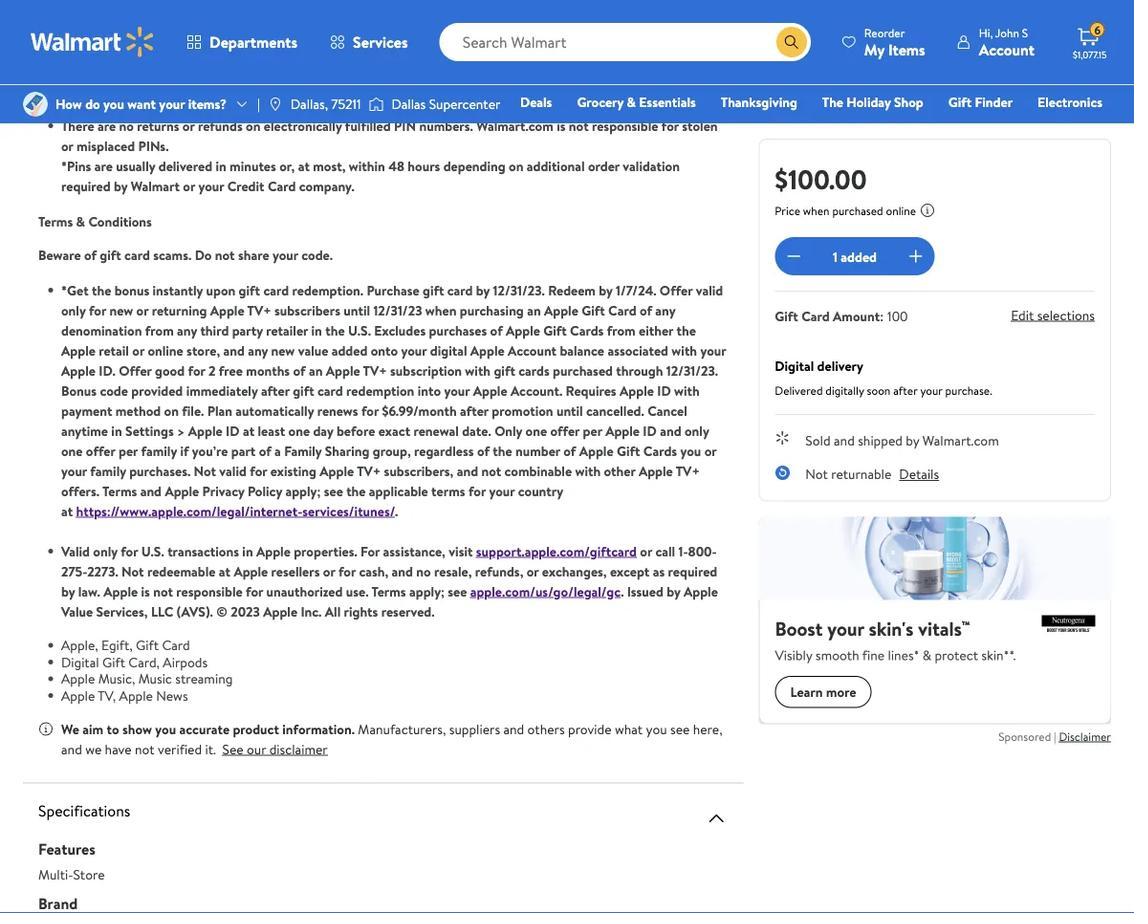 Task type: describe. For each thing, give the bounding box(es) containing it.
1 horizontal spatial new
[[271, 341, 295, 360]]

walmart image
[[31, 27, 155, 57]]

code
[[100, 381, 128, 400]]

at inside or call 1-800- 275-2273. not redeemable at apple resellers or for cash, and no resale, refunds, or exchanges, except as required by law. apple is not responsible for unauthorized use. terms apply; see
[[219, 562, 231, 581]]

value
[[61, 602, 93, 621]]

tv+ up "party"
[[247, 301, 271, 319]]

gift down redeem
[[582, 301, 605, 319]]

$100.00
[[775, 160, 867, 198]]

and inside or call 1-800- 275-2273. not redeemable at apple resellers or for cash, and no resale, refunds, or exchanges, except as required by law. apple is not responsible for unauthorized use. terms apply; see
[[392, 562, 413, 581]]

0 horizontal spatial new
[[109, 301, 133, 319]]

assistance,
[[383, 542, 446, 560]]

electronics link
[[1029, 92, 1111, 112]]

about
[[267, 96, 300, 115]]

gift right upon at the left top of page
[[239, 281, 260, 299]]

automatically
[[236, 401, 314, 420]]

not inside or call 1-800- 275-2273. not redeemable at apple resellers or for cash, and no resale, refunds, or exchanges, except as required by law. apple is not responsible for unauthorized use. terms apply; see
[[153, 582, 173, 601]]

email,
[[251, 16, 285, 34]]

your up returns
[[159, 95, 185, 113]]

no inside if you have issues receiving your email, go to the following webpage to access your purchase: www.walmart.e- deliverygroup.com. enter your email address used to order on walmart.com, your billing zip code, and your walmart.com order number (your order number can be found on your confirmation email from walmart.com or in your account order history on walmart.com). to view frequently asked questions about this product visit www.walmart.e-deliverygroup.com/faq.html there are no returns or refunds on electronically fulfilled pin numbers. walmart.com is not responsible for stolen or misplaced pins. *pins are usually delivered in minutes or, at most, within 48 hours depending on additional order validation required by walmart or your credit card company.
[[119, 116, 134, 135]]

on right found
[[426, 56, 441, 75]]

on inside *get the bonus instantly upon gift card redemption. purchase gift card by 12/31/23. redeem by 1/7/24. offer valid only for new or returning apple tv+ subscribers until 12/31/23 when purchasing an apple gift card of any denomination from any third party retailer in the u.s. excludes purchases of apple gift cards from either the apple retail or online store, and any new value added onto your digital apple account balance associated with your apple id. offer good for 2 free months of an apple tv+ subscription with gift cards purchased through 12/31/23. bonus code provided immediately after gift card redemption into your apple account. requires apple id with payment method on file. plan automatically renews for $6.99/month after promotion until cancelled. cancel anytime in settings > apple id at least one day before exact renewal date. only one offer per apple id and only one offer per family if you're part of a family sharing group, regardless of the number of apple gift cards you or your family purchases. not valid for existing apple tv+ subscribers, and not combinable with other apple tv+ offers. terms and apple privacy policy apply; see the applicable terms for your country at
[[164, 401, 179, 420]]

of down 1/7/24.
[[640, 301, 652, 319]]

details button
[[899, 465, 939, 483]]

information.
[[282, 720, 355, 738]]

*pins
[[61, 156, 91, 175]]

amount
[[833, 307, 880, 326]]

manufacturers, suppliers and others provide what you see here, and we have not verified it.
[[61, 720, 723, 758]]

0 vertical spatial online
[[886, 203, 916, 219]]

no inside or call 1-800- 275-2273. not redeemable at apple resellers or for cash, and no resale, refunds, or exchanges, except as required by law. apple is not responsible for unauthorized use. terms apply; see
[[416, 562, 431, 581]]

have inside if you have issues receiving your email, go to the following webpage to access your purchase: www.walmart.e- deliverygroup.com. enter your email address used to order on walmart.com, your billing zip code, and your walmart.com order number (your order number can be found on your confirmation email from walmart.com or in your account order history on walmart.com). to view frequently asked questions about this product visit www.walmart.e-deliverygroup.com/faq.html there are no returns or refunds on electronically fulfilled pin numbers. walmart.com is not responsible for stolen or misplaced pins. *pins are usually delivered in minutes or, at most, within 48 hours depending on additional order validation required by walmart or your credit card company.
[[98, 16, 125, 34]]

you're
[[192, 441, 228, 460]]

walmart.com down www.walmart.e-deliverygroup.com/faq.html link
[[477, 116, 554, 135]]

for right the valid on the left bottom of page
[[121, 542, 138, 560]]

gift left cards
[[494, 361, 515, 380]]

gift up automatically
[[293, 381, 314, 400]]

with left other
[[575, 461, 601, 480]]

0 horizontal spatial only
[[61, 301, 86, 319]]

your right "into"
[[444, 381, 470, 400]]

card up subscribers
[[263, 281, 289, 299]]

john
[[996, 24, 1019, 41]]

2 horizontal spatial one
[[526, 421, 547, 440]]

validation
[[623, 156, 680, 175]]

>
[[177, 421, 185, 440]]

 image for how do you want your items?
[[23, 92, 48, 117]]

we
[[85, 740, 102, 758]]

by inside . issued by apple value services, llc (avs). © 2023 apple inc. all rights reserved.
[[667, 582, 681, 601]]

dallas,
[[291, 95, 328, 113]]

for down redemption
[[361, 401, 379, 420]]

your down walmart.com,
[[444, 56, 470, 75]]

100
[[888, 307, 908, 326]]

there
[[61, 116, 94, 135]]

terms
[[431, 482, 465, 500]]

1 horizontal spatial offer
[[660, 281, 693, 299]]

gift down conditions
[[100, 245, 121, 264]]

and right 'sold'
[[834, 431, 855, 450]]

by inside if you have issues receiving your email, go to the following webpage to access your purchase: www.walmart.e- deliverygroup.com. enter your email address used to order on walmart.com, your billing zip code, and your walmart.com order number (your order number can be found on your confirmation email from walmart.com or in your account order history on walmart.com). to view frequently asked questions about this product visit www.walmart.e-deliverygroup.com/faq.html there are no returns or refunds on electronically fulfilled pin numbers. walmart.com is not responsible for stolen or misplaced pins. *pins are usually delivered in minutes or, at most, within 48 hours depending on additional order validation required by walmart or your credit card company.
[[114, 176, 128, 195]]

1 vertical spatial an
[[309, 361, 323, 380]]

as
[[653, 562, 665, 581]]

0 horizontal spatial .
[[395, 502, 398, 520]]

800-
[[688, 542, 717, 560]]

number inside if you have issues receiving your email, go to the following webpage to access your purchase: www.walmart.e- deliverygroup.com. enter your email address used to order on walmart.com, your billing zip code, and your walmart.com order number (your order number can be found on your confirmation email from walmart.com or in your account order history on walmart.com). to view frequently asked questions about this product visit www.walmart.e-deliverygroup.com/faq.html there are no returns or refunds on electronically fulfilled pin numbers. walmart.com is not responsible for stolen or misplaced pins. *pins are usually delivered in minutes or, at most, within 48 hours depending on additional order validation required by walmart or your credit card company.
[[299, 56, 344, 75]]

you up verified
[[155, 720, 176, 738]]

for up 2023
[[246, 582, 263, 601]]

delivered
[[159, 156, 212, 175]]

and down purchases.
[[140, 482, 162, 500]]

most,
[[313, 156, 346, 175]]

gift left card,
[[102, 653, 125, 671]]

and down we
[[61, 740, 82, 758]]

not inside *get the bonus instantly upon gift card redemption. purchase gift card by 12/31/23. redeem by 1/7/24. offer valid only for new or returning apple tv+ subscribers until 12/31/23 when purchasing an apple gift card of any denomination from any third party retailer in the u.s. excludes purchases of apple gift cards from either the apple retail or online store, and any new value added onto your digital apple account balance associated with your apple id. offer good for 2 free months of an apple tv+ subscription with gift cards purchased through 12/31/23. bonus code provided immediately after gift card redemption into your apple account. requires apple id with payment method on file. plan automatically renews for $6.99/month after promotion until cancelled. cancel anytime in settings > apple id at least one day before exact renewal date. only one offer per apple id and only one offer per family if you're part of a family sharing group, regardless of the number of apple gift cards you or your family purchases. not valid for existing apple tv+ subscribers, and not combinable with other apple tv+ offers. terms and apple privacy policy apply; see the applicable terms for your country at
[[194, 461, 216, 480]]

services,
[[96, 602, 148, 621]]

for inside if you have issues receiving your email, go to the following webpage to access your purchase: www.walmart.e- deliverygroup.com. enter your email address used to order on walmart.com, your billing zip code, and your walmart.com order number (your order number can be found on your confirmation email from walmart.com or in your account order history on walmart.com). to view frequently asked questions about this product visit www.walmart.e-deliverygroup.com/faq.html there are no returns or refunds on electronically fulfilled pin numbers. walmart.com is not responsible for stolen or misplaced pins. *pins are usually delivered in minutes or, at most, within 48 hours depending on additional order validation required by walmart or your credit card company.
[[662, 116, 679, 135]]

0 vertical spatial order
[[141, 56, 176, 75]]

responsible inside or call 1-800- 275-2273. not redeemable at apple resellers or for cash, and no resale, refunds, or exchanges, except as required by law. apple is not responsible for unauthorized use. terms apply; see
[[176, 582, 243, 601]]

 image for dallas supercenter
[[369, 95, 384, 114]]

1 vertical spatial offer
[[86, 441, 115, 460]]

0 horizontal spatial one
[[61, 441, 83, 460]]

& for grocery
[[627, 93, 636, 111]]

tv+ down cancel
[[676, 461, 700, 480]]

0 vertical spatial family
[[141, 441, 177, 460]]

1 vertical spatial per
[[119, 441, 138, 460]]

in down https://www.apple.com/legal/internet-services/itunes/ .
[[242, 542, 253, 560]]

visit inside if you have issues receiving your email, go to the following webpage to access your purchase: www.walmart.e- deliverygroup.com. enter your email address used to order on walmart.com, your billing zip code, and your walmart.com order number (your order number can be found on your confirmation email from walmart.com or in your account order history on walmart.com). to view frequently asked questions about this product visit www.walmart.e-deliverygroup.com/faq.html there are no returns or refunds on electronically fulfilled pin numbers. walmart.com is not responsible for stolen or misplaced pins. *pins are usually delivered in minutes or, at most, within 48 hours depending on additional order validation required by walmart or your credit card company.
[[378, 96, 402, 115]]

0 vertical spatial www.walmart.e-
[[603, 16, 696, 34]]

0 horizontal spatial id
[[226, 421, 240, 440]]

onto
[[371, 341, 398, 360]]

not inside or call 1-800- 275-2273. not redeemable at apple resellers or for cash, and no resale, refunds, or exchanges, except as required by law. apple is not responsible for unauthorized use. terms apply; see
[[122, 562, 144, 581]]

& for terms
[[76, 212, 85, 231]]

redemption.
[[292, 281, 364, 299]]

in left minutes
[[216, 156, 226, 175]]

to up walmart.com,
[[458, 16, 471, 34]]

gift right purchase
[[423, 281, 444, 299]]

apply; inside or call 1-800- 275-2273. not redeemable at apple resellers or for cash, and no resale, refunds, or exchanges, except as required by law. apple is not responsible for unauthorized use. terms apply; see
[[409, 582, 445, 601]]

of up combinable
[[564, 441, 576, 460]]

sold
[[806, 431, 831, 450]]

of down date.
[[477, 441, 490, 460]]

1 vertical spatial email
[[552, 56, 583, 75]]

by inside or call 1-800- 275-2273. not redeemable at apple resellers or for cash, and no resale, refunds, or exchanges, except as required by law. apple is not responsible for unauthorized use. terms apply; see
[[61, 582, 75, 601]]

card left scams. at the top left of the page
[[124, 245, 150, 264]]

delivered
[[775, 383, 823, 399]]

deals link
[[512, 92, 561, 112]]

found
[[388, 56, 423, 75]]

walmart.com up essentials
[[618, 56, 695, 75]]

0 horizontal spatial u.s.
[[141, 542, 164, 560]]

purchased inside *get the bonus instantly upon gift card redemption. purchase gift card by 12/31/23. redeem by 1/7/24. offer valid only for new or returning apple tv+ subscribers until 12/31/23 when purchasing an apple gift card of any denomination from any third party retailer in the u.s. excludes purchases of apple gift cards from either the apple retail or online store, and any new value added onto your digital apple account balance associated with your apple id. offer good for 2 free months of an apple tv+ subscription with gift cards purchased through 12/31/23. bonus code provided immediately after gift card redemption into your apple account. requires apple id with payment method on file. plan automatically renews for $6.99/month after promotion until cancelled. cancel anytime in settings > apple id at least one day before exact renewal date. only one offer per apple id and only one offer per family if you're part of a family sharing group, regardless of the number of apple gift cards you or your family purchases. not valid for existing apple tv+ subscribers, and not combinable with other apple tv+ offers. terms and apple privacy policy apply; see the applicable terms for your country at
[[553, 361, 613, 380]]

details
[[899, 465, 939, 483]]

edit selections
[[1011, 305, 1095, 324]]

and left others
[[504, 720, 524, 738]]

on up found
[[403, 36, 418, 55]]

by up purchasing at the top of the page
[[476, 281, 490, 299]]

1 horizontal spatial one
[[288, 421, 310, 440]]

beware
[[38, 245, 81, 264]]

card up purchasing at the top of the page
[[447, 281, 473, 299]]

by left 1/7/24.
[[599, 281, 613, 299]]

1-
[[679, 542, 688, 560]]

suppliers
[[449, 720, 500, 738]]

support.apple.com/giftcard
[[476, 542, 637, 560]]

deals
[[520, 93, 552, 111]]

1 vertical spatial 12/31/23.
[[666, 361, 718, 380]]

0 vertical spatial per
[[583, 421, 602, 440]]

for
[[361, 542, 380, 560]]

for up denomination
[[89, 301, 106, 319]]

card left amount
[[802, 307, 830, 326]]

1 vertical spatial family
[[90, 461, 126, 480]]

from up associated at the right top of page
[[607, 321, 636, 340]]

associated
[[608, 341, 669, 360]]

to right aim
[[107, 720, 119, 738]]

0 horizontal spatial order
[[264, 56, 296, 75]]

gift right the egift,
[[136, 636, 159, 655]]

0 vertical spatial email
[[240, 36, 272, 55]]

country
[[518, 482, 563, 500]]

if you have issues receiving your email, go to the following webpage to access your purchase: www.walmart.e- deliverygroup.com. enter your email address used to order on walmart.com, your billing zip code, and your walmart.com order number (your order number can be found on your confirmation email from walmart.com or in your account order history on walmart.com). to view frequently asked questions about this product visit www.walmart.e-deliverygroup.com/faq.html there are no returns or refunds on electronically fulfilled pin numbers. walmart.com is not responsible for stolen or misplaced pins. *pins are usually delivered in minutes or, at most, within 48 hours depending on additional order validation required by walmart or your credit card company.
[[61, 16, 725, 195]]

your right share
[[273, 245, 298, 264]]

rights
[[344, 602, 378, 621]]

0 vertical spatial account
[[979, 39, 1035, 60]]

tv+ down sharing
[[357, 461, 381, 480]]

gift up one
[[949, 93, 972, 111]]

0 horizontal spatial any
[[177, 321, 197, 340]]

1 horizontal spatial purchased
[[832, 203, 883, 219]]

for down valid only for u.s. transactions in apple properties. for assistance, visit support.apple.com/giftcard at bottom
[[338, 562, 356, 581]]

your right code,
[[655, 36, 681, 55]]

promotion
[[492, 401, 553, 420]]

1 horizontal spatial order
[[369, 36, 400, 55]]

with down either
[[672, 341, 697, 360]]

family
[[284, 441, 322, 460]]

group,
[[373, 441, 411, 460]]

walmart+
[[1046, 120, 1103, 138]]

from inside if you have issues receiving your email, go to the following webpage to access your purchase: www.walmart.e- deliverygroup.com. enter your email address used to order on walmart.com, your billing zip code, and your walmart.com order number (your order number can be found on your confirmation email from walmart.com or in your account order history on walmart.com). to view frequently asked questions about this product visit www.walmart.e-deliverygroup.com/faq.html there are no returns or refunds on electronically fulfilled pin numbers. walmart.com is not responsible for stolen or misplaced pins. *pins are usually delivered in minutes or, at most, within 48 hours depending on additional order validation required by walmart or your credit card company.
[[586, 56, 615, 75]]

if
[[61, 16, 70, 34]]

1 vertical spatial |
[[1054, 728, 1056, 745]]

before
[[337, 421, 375, 440]]

refunds,
[[475, 562, 524, 581]]

subscription
[[390, 361, 462, 380]]

or call 1-800- 275-2273. not redeemable at apple resellers or for cash, and no resale, refunds, or exchanges, except as required by law. apple is not responsible for unauthorized use. terms apply; see
[[61, 542, 718, 601]]

walmart.com down deliverygroup.com. at the left top of page
[[61, 56, 138, 75]]

do
[[85, 95, 100, 113]]

multi-
[[38, 865, 73, 884]]

by right 'shipped'
[[906, 431, 920, 450]]

retailer
[[266, 321, 308, 340]]

gift down decrease quantity $100 apple gift card (email delivery), current quantity 1 icon
[[775, 307, 798, 326]]

0 vertical spatial an
[[527, 301, 541, 319]]

and up free
[[223, 341, 245, 360]]

news
[[156, 686, 188, 705]]

your up the confirmation
[[505, 36, 531, 55]]

your inside digital delivery delivered digitally soon after your purchase.
[[920, 383, 943, 399]]

gift card amount : 100
[[775, 307, 908, 326]]

card up renews on the left of page
[[318, 381, 343, 400]]

1 horizontal spatial when
[[803, 203, 830, 219]]

. inside . issued by apple value services, llc (avs). © 2023 apple inc. all rights reserved.
[[621, 582, 624, 601]]

decrease quantity $100 apple gift card (email delivery), current quantity 1 image
[[783, 245, 806, 268]]

0 vertical spatial any
[[655, 301, 676, 319]]

your left email,
[[222, 16, 247, 34]]

number inside *get the bonus instantly upon gift card redemption. purchase gift card by 12/31/23. redeem by 1/7/24. offer valid only for new or returning apple tv+ subscribers until 12/31/23 when purchasing an apple gift card of any denomination from any third party retailer in the u.s. excludes purchases of apple gift cards from either the apple retail or online store, and any new value added onto your digital apple account balance associated with your apple id. offer good for 2 free months of an apple tv+ subscription with gift cards purchased through 12/31/23. bonus code provided immediately after gift card redemption into your apple account. requires apple id with payment method on file. plan automatically renews for $6.99/month after promotion until cancelled. cancel anytime in settings > apple id at least one day before exact renewal date. only one offer per apple id and only one offer per family if you're part of a family sharing group, regardless of the number of apple gift cards you or your family purchases. not valid for existing apple tv+ subscribers, and not combinable with other apple tv+ offers. terms and apple privacy policy apply; see the applicable terms for your country at
[[516, 441, 560, 460]]

of down purchasing at the top of the page
[[490, 321, 503, 340]]

electronics
[[1038, 93, 1103, 111]]

finder
[[975, 93, 1013, 111]]

increase quantity $100 apple gift card (email delivery), current quantity 1 image
[[904, 245, 927, 268]]

to up can
[[353, 36, 365, 55]]

exact
[[379, 421, 410, 440]]

is inside if you have issues receiving your email, go to the following webpage to access your purchase: www.walmart.e- deliverygroup.com. enter your email address used to order on walmart.com, your billing zip code, and your walmart.com order number (your order number can be found on your confirmation email from walmart.com or in your account order history on walmart.com). to view frequently asked questions about this product visit www.walmart.e-deliverygroup.com/faq.html there are no returns or refunds on electronically fulfilled pin numbers. walmart.com is not responsible for stolen or misplaced pins. *pins are usually delivered in minutes or, at most, within 48 hours depending on additional order validation required by walmart or your credit card company.
[[557, 116, 566, 135]]

the up the value
[[325, 321, 345, 340]]

fashion link
[[805, 119, 866, 139]]

not inside manufacturers, suppliers and others provide what you see here, and we have not verified it.
[[135, 740, 155, 758]]

at down offers.
[[61, 502, 73, 520]]

terms inside or call 1-800- 275-2273. not redeemable at apple resellers or for cash, and no resale, refunds, or exchanges, except as required by law. apple is not responsible for unauthorized use. terms apply; see
[[372, 582, 406, 601]]

except
[[610, 562, 650, 581]]

the down only
[[493, 441, 512, 460]]

to right go
[[307, 16, 319, 34]]

dallas
[[392, 95, 426, 113]]

your right associated at the right top of page
[[701, 341, 726, 360]]

returns
[[137, 116, 179, 135]]

walmart.com).
[[244, 76, 329, 95]]

your up billing
[[514, 16, 540, 34]]

your up subscription
[[401, 341, 427, 360]]

for up policy
[[250, 461, 267, 480]]

soon
[[867, 383, 891, 399]]

1 horizontal spatial valid
[[696, 281, 723, 299]]

applicable
[[369, 482, 428, 500]]

1 vertical spatial order
[[142, 76, 177, 95]]

enter
[[176, 36, 208, 55]]

1 horizontal spatial added
[[841, 247, 877, 266]]

walmart.com down purchase.
[[923, 431, 999, 450]]

the up the services/itunes/ in the bottom left of the page
[[346, 482, 366, 500]]

0 horizontal spatial |
[[257, 95, 260, 113]]

responsible inside if you have issues receiving your email, go to the following webpage to access your purchase: www.walmart.e- deliverygroup.com. enter your email address used to order on walmart.com, your billing zip code, and your walmart.com order number (your order number can be found on your confirmation email from walmart.com or in your account order history on walmart.com). to view frequently asked questions about this product visit www.walmart.e-deliverygroup.com/faq.html there are no returns or refunds on electronically fulfilled pin numbers. walmart.com is not responsible for stolen or misplaced pins. *pins are usually delivered in minutes or, at most, within 48 hours depending on additional order validation required by walmart or your credit card company.
[[592, 116, 658, 135]]

retail
[[99, 341, 129, 360]]

your up number
[[211, 36, 237, 55]]

gift finder
[[949, 93, 1013, 111]]

required inside if you have issues receiving your email, go to the following webpage to access your purchase: www.walmart.e- deliverygroup.com. enter your email address used to order on walmart.com, your billing zip code, and your walmart.com order number (your order number can be found on your confirmation email from walmart.com or in your account order history on walmart.com). to view frequently asked questions about this product visit www.walmart.e-deliverygroup.com/faq.html there are no returns or refunds on electronically fulfilled pin numbers. walmart.com is not responsible for stolen or misplaced pins. *pins are usually delivered in minutes or, at most, within 48 hours depending on additional order validation required by walmart or your credit card company.
[[61, 176, 111, 195]]

0 horizontal spatial until
[[344, 301, 370, 319]]

1 vertical spatial until
[[557, 401, 583, 420]]

0 horizontal spatial terms
[[38, 212, 73, 231]]

issues
[[128, 16, 162, 34]]

is inside or call 1-800- 275-2273. not redeemable at apple resellers or for cash, and no resale, refunds, or exchanges, except as required by law. apple is not responsible for unauthorized use. terms apply; see
[[141, 582, 150, 601]]

of left the a
[[259, 441, 271, 460]]

least
[[258, 421, 285, 440]]

online inside *get the bonus instantly upon gift card redemption. purchase gift card by 12/31/23. redeem by 1/7/24. offer valid only for new or returning apple tv+ subscribers until 12/31/23 when purchasing an apple gift card of any denomination from any third party retailer in the u.s. excludes purchases of apple gift cards from either the apple retail or online store, and any new value added onto your digital apple account balance associated with your apple id. offer good for 2 free months of an apple tv+ subscription with gift cards purchased through 12/31/23. bonus code provided immediately after gift card redemption into your apple account. requires apple id with payment method on file. plan automatically renews for $6.99/month after promotion until cancelled. cancel anytime in settings > apple id at least one day before exact renewal date. only one offer per apple id and only one offer per family if you're part of a family sharing group, regardless of the number of apple gift cards you or your family purchases. not valid for existing apple tv+ subscribers, and not combinable with other apple tv+ offers. terms and apple privacy policy apply; see the applicable terms for your country at
[[148, 341, 183, 360]]

2023
[[231, 602, 260, 621]]

from down the returning
[[145, 321, 174, 340]]

required inside or call 1-800- 275-2273. not redeemable at apple resellers or for cash, and no resale, refunds, or exchanges, except as required by law. apple is not responsible for unauthorized use. terms apply; see
[[668, 562, 718, 581]]

0 vertical spatial are
[[97, 116, 116, 135]]

dallas supercenter
[[392, 95, 501, 113]]

card inside *get the bonus instantly upon gift card redemption. purchase gift card by 12/31/23. redeem by 1/7/24. offer valid only for new or returning apple tv+ subscribers until 12/31/23 when purchasing an apple gift card of any denomination from any third party retailer in the u.s. excludes purchases of apple gift cards from either the apple retail or online store, and any new value added onto your digital apple account balance associated with your apple id. offer good for 2 free months of an apple tv+ subscription with gift cards purchased through 12/31/23. bonus code provided immediately after gift card redemption into your apple account. requires apple id with payment method on file. plan automatically renews for $6.99/month after promotion until cancelled. cancel anytime in settings > apple id at least one day before exact renewal date. only one offer per apple id and only one offer per family if you're part of a family sharing group, regardless of the number of apple gift cards you or your family purchases. not valid for existing apple tv+ subscribers, and not combinable with other apple tv+ offers. terms and apple privacy policy apply; see the applicable terms for your country at
[[608, 301, 637, 319]]

at up part
[[243, 421, 255, 440]]

Search search field
[[440, 23, 811, 61]]

in up the value
[[311, 321, 322, 340]]

account inside if you have issues receiving your email, go to the following webpage to access your purchase: www.walmart.e- deliverygroup.com. enter your email address used to order on walmart.com, your billing zip code, and your walmart.com order number (your order number can be found on your confirmation email from walmart.com or in your account order history on walmart.com). to view frequently asked questions about this product visit www.walmart.e-deliverygroup.com/faq.html there are no returns or refunds on electronically fulfilled pin numbers. walmart.com is not responsible for stolen or misplaced pins. *pins are usually delivered in minutes or, at most, within 48 hours depending on additional order validation required by walmart or your credit card company.
[[90, 76, 139, 95]]

u.s. inside *get the bonus instantly upon gift card redemption. purchase gift card by 12/31/23. redeem by 1/7/24. offer valid only for new or returning apple tv+ subscribers until 12/31/23 when purchasing an apple gift card of any denomination from any third party retailer in the u.s. excludes purchases of apple gift cards from either the apple retail or online store, and any new value added onto your digital apple account balance associated with your apple id. offer good for 2 free months of an apple tv+ subscription with gift cards purchased through 12/31/23. bonus code provided immediately after gift card redemption into your apple account. requires apple id with payment method on file. plan automatically renews for $6.99/month after promotion until cancelled. cancel anytime in settings > apple id at least one day before exact renewal date. only one offer per apple id and only one offer per family if you're part of a family sharing group, regardless of the number of apple gift cards you or your family purchases. not valid for existing apple tv+ subscribers, and not combinable with other apple tv+ offers. terms and apple privacy policy apply; see the applicable terms for your country at
[[348, 321, 371, 340]]

transactions
[[168, 542, 239, 560]]

1 vertical spatial are
[[94, 156, 113, 175]]

tv,
[[98, 686, 116, 705]]

on up questions
[[227, 76, 241, 95]]

1 vertical spatial cards
[[643, 441, 677, 460]]

your up to
[[61, 76, 87, 95]]

2 horizontal spatial id
[[657, 381, 671, 400]]

used
[[323, 36, 350, 55]]

card inside if you have issues receiving your email, go to the following webpage to access your purchase: www.walmart.e- deliverygroup.com. enter your email address used to order on walmart.com, your billing zip code, and your walmart.com order number (your order number can be found on your confirmation email from walmart.com or in your account order history on walmart.com). to view frequently asked questions about this product visit www.walmart.e-deliverygroup.com/faq.html there are no returns or refunds on electronically fulfilled pin numbers. walmart.com is not responsible for stolen or misplaced pins. *pins are usually delivered in minutes or, at most, within 48 hours depending on additional order validation required by walmart or your credit card company.
[[268, 176, 296, 195]]

your left country
[[489, 482, 515, 500]]

supercenter
[[429, 95, 501, 113]]

toy
[[676, 120, 696, 138]]

and up terms
[[457, 461, 478, 480]]

provided
[[131, 381, 183, 400]]

0 horizontal spatial www.walmart.e-
[[405, 96, 499, 115]]

shipped
[[858, 431, 903, 450]]

for right terms
[[469, 482, 486, 500]]

with down digital
[[465, 361, 491, 380]]

0 horizontal spatial 12/31/23.
[[493, 281, 545, 299]]

1 horizontal spatial offer
[[550, 421, 580, 440]]

2 horizontal spatial order
[[588, 156, 620, 175]]



Task type: locate. For each thing, give the bounding box(es) containing it.
1 vertical spatial u.s.
[[141, 542, 164, 560]]

& right grocery
[[627, 93, 636, 111]]

the right either
[[677, 321, 696, 340]]

1 vertical spatial required
[[668, 562, 718, 581]]

digital left the egift,
[[61, 653, 99, 671]]

required down 1-
[[668, 562, 718, 581]]

1 vertical spatial apply;
[[409, 582, 445, 601]]

terms inside *get the bonus instantly upon gift card redemption. purchase gift card by 12/31/23. redeem by 1/7/24. offer valid only for new or returning apple tv+ subscribers until 12/31/23 when purchasing an apple gift card of any denomination from any third party retailer in the u.s. excludes purchases of apple gift cards from either the apple retail or online store, and any new value added onto your digital apple account balance associated with your apple id. offer good for 2 free months of an apple tv+ subscription with gift cards purchased through 12/31/23. bonus code provided immediately after gift card redemption into your apple account. requires apple id with payment method on file. plan automatically renews for $6.99/month after promotion until cancelled. cancel anytime in settings > apple id at least one day before exact renewal date. only one offer per apple id and only one offer per family if you're part of a family sharing group, regardless of the number of apple gift cards you or your family purchases. not valid for existing apple tv+ subscribers, and not combinable with other apple tv+ offers. terms and apple privacy policy apply; see the applicable terms for your country at
[[102, 482, 137, 500]]

others
[[528, 720, 565, 738]]

inc.
[[301, 602, 322, 621]]

new down retailer
[[271, 341, 295, 360]]

stolen
[[682, 116, 718, 135]]

your up offers.
[[61, 461, 87, 480]]

2 horizontal spatial terms
[[372, 582, 406, 601]]

0 vertical spatial order
[[369, 36, 400, 55]]

in down method
[[111, 421, 122, 440]]

1 horizontal spatial apply;
[[409, 582, 445, 601]]

0 horizontal spatial an
[[309, 361, 323, 380]]

tv+ up redemption
[[363, 361, 387, 380]]

1 vertical spatial purchased
[[553, 361, 613, 380]]

1 vertical spatial &
[[76, 212, 85, 231]]

on left additional
[[509, 156, 524, 175]]

0 vertical spatial valid
[[696, 281, 723, 299]]

see down resale,
[[448, 582, 467, 601]]

digital inside apple, egift, gift card digital gift card, airpods apple music, music streaming apple tv, apple news
[[61, 653, 99, 671]]

not inside if you have issues receiving your email, go to the following webpage to access your purchase: www.walmart.e- deliverygroup.com. enter your email address used to order on walmart.com, your billing zip code, and your walmart.com order number (your order number can be found on your confirmation email from walmart.com or in your account order history on walmart.com). to view frequently asked questions about this product visit www.walmart.e-deliverygroup.com/faq.html there are no returns or refunds on electronically fulfilled pin numbers. walmart.com is not responsible for stolen or misplaced pins. *pins are usually delivered in minutes or, at most, within 48 hours depending on additional order validation required by walmart or your credit card company.
[[569, 116, 589, 135]]

2 vertical spatial order
[[588, 156, 620, 175]]

terms right offers.
[[102, 482, 137, 500]]

my
[[864, 39, 885, 60]]

 image
[[268, 97, 283, 112]]

the right *get
[[92, 281, 111, 299]]

by down 275-
[[61, 582, 75, 601]]

 image
[[23, 92, 48, 117], [369, 95, 384, 114]]

added left onto
[[332, 341, 368, 360]]

product inside if you have issues receiving your email, go to the following webpage to access your purchase: www.walmart.e- deliverygroup.com. enter your email address used to order on walmart.com, your billing zip code, and your walmart.com order number (your order number can be found on your confirmation email from walmart.com or in your account order history on walmart.com). to view frequently asked questions about this product visit www.walmart.e-deliverygroup.com/faq.html there are no returns or refunds on electronically fulfilled pin numbers. walmart.com is not responsible for stolen or misplaced pins. *pins are usually delivered in minutes or, at most, within 48 hours depending on additional order validation required by walmart or your credit card company.
[[328, 96, 375, 115]]

0 horizontal spatial no
[[119, 116, 134, 135]]

hi, john s account
[[979, 24, 1035, 60]]

2
[[209, 361, 216, 380]]

balance
[[560, 341, 605, 360]]

specifications image
[[705, 807, 728, 830]]

not down 'sold'
[[806, 465, 828, 483]]

thanksgiving
[[721, 93, 798, 111]]

u.s. up onto
[[348, 321, 371, 340]]

minutes
[[230, 156, 276, 175]]

is up services, on the left of the page
[[141, 582, 150, 601]]

1 horizontal spatial not
[[194, 461, 216, 480]]

you right what
[[646, 720, 667, 738]]

apply; down existing
[[285, 482, 321, 500]]

have inside manufacturers, suppliers and others provide what you see here, and we have not verified it.
[[105, 740, 132, 758]]

access
[[474, 16, 511, 34]]

0 horizontal spatial product
[[233, 720, 279, 738]]

within
[[349, 156, 385, 175]]

0 horizontal spatial required
[[61, 176, 111, 195]]

1 horizontal spatial any
[[248, 341, 268, 360]]

free
[[219, 361, 243, 380]]

in up thanksgiving link
[[714, 56, 725, 75]]

only
[[61, 301, 86, 319], [685, 421, 709, 440], [93, 542, 117, 560]]

card down or,
[[268, 176, 296, 195]]

0 horizontal spatial after
[[261, 381, 290, 400]]

purchase
[[367, 281, 420, 299]]

see inside manufacturers, suppliers and others provide what you see here, and we have not verified it.
[[670, 720, 690, 738]]

1 vertical spatial have
[[105, 740, 132, 758]]

id up cancel
[[657, 381, 671, 400]]

1 horizontal spatial id
[[643, 421, 657, 440]]

shop for toy
[[699, 120, 728, 138]]

order up the frequently at left
[[142, 76, 177, 95]]

egift,
[[101, 636, 133, 655]]

0 vertical spatial number
[[299, 56, 344, 75]]

responsible up ©
[[176, 582, 243, 601]]

you right do
[[103, 95, 124, 113]]

and
[[631, 36, 652, 55], [223, 341, 245, 360], [660, 421, 682, 440], [834, 431, 855, 450], [457, 461, 478, 480], [140, 482, 162, 500], [392, 562, 413, 581], [504, 720, 524, 738], [61, 740, 82, 758]]

you inside *get the bonus instantly upon gift card redemption. purchase gift card by 12/31/23. redeem by 1/7/24. offer valid only for new or returning apple tv+ subscribers until 12/31/23 when purchasing an apple gift card of any denomination from any third party retailer in the u.s. excludes purchases of apple gift cards from either the apple retail or online store, and any new value added onto your digital apple account balance associated with your apple id. offer good for 2 free months of an apple tv+ subscription with gift cards purchased through 12/31/23. bonus code provided immediately after gift card redemption into your apple account. requires apple id with payment method on file. plan automatically renews for $6.99/month after promotion until cancelled. cancel anytime in settings > apple id at least one day before exact renewal date. only one offer per apple id and only one offer per family if you're part of a family sharing group, regardless of the number of apple gift cards you or your family purchases. not valid for existing apple tv+ subscribers, and not combinable with other apple tv+ offers. terms and apple privacy policy apply; see the applicable terms for your country at
[[680, 441, 701, 460]]

number up combinable
[[516, 441, 560, 460]]

after inside digital delivery delivered digitally soon after your purchase.
[[894, 383, 918, 399]]

your down delivered
[[198, 176, 224, 195]]

through
[[616, 361, 663, 380]]

not up llc
[[153, 582, 173, 601]]

sponsored
[[999, 728, 1051, 745]]

grocery & essentials
[[577, 93, 696, 111]]

conditions
[[88, 212, 152, 231]]

legal information image
[[920, 203, 935, 218]]

not inside *get the bonus instantly upon gift card redemption. purchase gift card by 12/31/23. redeem by 1/7/24. offer valid only for new or returning apple tv+ subscribers until 12/31/23 when purchasing an apple gift card of any denomination from any third party retailer in the u.s. excludes purchases of apple gift cards from either the apple retail or online store, and any new value added onto your digital apple account balance associated with your apple id. offer good for 2 free months of an apple tv+ subscription with gift cards purchased through 12/31/23. bonus code provided immediately after gift card redemption into your apple account. requires apple id with payment method on file. plan automatically renews for $6.99/month after promotion until cancelled. cancel anytime in settings > apple id at least one day before exact renewal date. only one offer per apple id and only one offer per family if you're part of a family sharing group, regardless of the number of apple gift cards you or your family purchases. not valid for existing apple tv+ subscribers, and not combinable with other apple tv+ offers. terms and apple privacy policy apply; see the applicable terms for your country at
[[482, 461, 501, 480]]

show
[[122, 720, 152, 738]]

responsible down grocery & essentials
[[592, 116, 658, 135]]

1 horizontal spatial per
[[583, 421, 602, 440]]

you inside if you have issues receiving your email, go to the following webpage to access your purchase: www.walmart.e- deliverygroup.com. enter your email address used to order on walmart.com, your billing zip code, and your walmart.com order number (your order number can be found on your confirmation email from walmart.com or in your account order history on walmart.com). to view frequently asked questions about this product visit www.walmart.e-deliverygroup.com/faq.html there are no returns or refunds on electronically fulfilled pin numbers. walmart.com is not responsible for stolen or misplaced pins. *pins are usually delivered in minutes or, at most, within 48 hours depending on additional order validation required by walmart or your credit card company.
[[74, 16, 94, 34]]

0 horizontal spatial family
[[90, 461, 126, 480]]

are up "misplaced" on the left top of the page
[[97, 116, 116, 135]]

0 horizontal spatial apply;
[[285, 482, 321, 500]]

card
[[268, 176, 296, 195], [608, 301, 637, 319], [802, 307, 830, 326], [162, 636, 190, 655]]

required down *pins
[[61, 176, 111, 195]]

1 vertical spatial number
[[516, 441, 560, 460]]

at right or,
[[298, 156, 310, 175]]

by
[[114, 176, 128, 195], [476, 281, 490, 299], [599, 281, 613, 299], [906, 431, 920, 450], [61, 582, 75, 601], [667, 582, 681, 601]]

if
[[180, 441, 189, 460]]

2 horizontal spatial not
[[806, 465, 828, 483]]

order up be
[[369, 36, 400, 55]]

1 vertical spatial www.walmart.e-
[[405, 96, 499, 115]]

2 vertical spatial account
[[508, 341, 557, 360]]

account up cards
[[508, 341, 557, 360]]

1 vertical spatial only
[[685, 421, 709, 440]]

only
[[495, 421, 522, 440]]

gift up the balance
[[543, 321, 567, 340]]

departments
[[209, 32, 298, 53]]

0 horizontal spatial online
[[148, 341, 183, 360]]

1 horizontal spatial  image
[[369, 95, 384, 114]]

0 vertical spatial terms
[[38, 212, 73, 231]]

0 horizontal spatial when
[[425, 301, 457, 319]]

1 vertical spatial terms
[[102, 482, 137, 500]]

online
[[886, 203, 916, 219], [148, 341, 183, 360]]

on down questions
[[246, 116, 261, 135]]

order down enter
[[141, 56, 176, 75]]

until down redemption. at top left
[[344, 301, 370, 319]]

0 vertical spatial 12/31/23.
[[493, 281, 545, 299]]

shop right toy
[[699, 120, 728, 138]]

for
[[662, 116, 679, 135], [89, 301, 106, 319], [188, 361, 205, 380], [361, 401, 379, 420], [250, 461, 267, 480], [469, 482, 486, 500], [121, 542, 138, 560], [338, 562, 356, 581], [246, 582, 263, 601]]

1 horizontal spatial online
[[886, 203, 916, 219]]

1 horizontal spatial see
[[448, 582, 467, 601]]

day
[[313, 421, 333, 440]]

0 vertical spatial digital
[[775, 356, 814, 375]]

fashion
[[813, 120, 858, 138]]

0 vertical spatial have
[[98, 16, 125, 34]]

per down 'cancelled.'
[[583, 421, 602, 440]]

1 vertical spatial account
[[90, 76, 139, 95]]

with
[[672, 341, 697, 360], [465, 361, 491, 380], [674, 381, 700, 400], [575, 461, 601, 480]]

zip
[[573, 36, 593, 55]]

search icon image
[[784, 34, 799, 50]]

0 horizontal spatial is
[[141, 582, 150, 601]]

0 horizontal spatial added
[[332, 341, 368, 360]]

1 horizontal spatial family
[[141, 441, 177, 460]]

|
[[257, 95, 260, 113], [1054, 728, 1056, 745]]

electronically
[[264, 116, 342, 135]]

1 horizontal spatial after
[[460, 401, 489, 420]]

properties.
[[294, 542, 357, 560]]

services button
[[314, 19, 424, 65]]

https://www.apple.com/legal/internet-services/itunes/ .
[[76, 502, 398, 520]]

thanksgiving link
[[712, 92, 806, 112]]

after up date.
[[460, 401, 489, 420]]

1 horizontal spatial shop
[[894, 93, 924, 111]]

other
[[604, 461, 636, 480]]

2 horizontal spatial only
[[685, 421, 709, 440]]

gift
[[949, 93, 972, 111], [582, 301, 605, 319], [775, 307, 798, 326], [543, 321, 567, 340], [617, 441, 640, 460], [136, 636, 159, 655], [102, 653, 125, 671]]

gift up other
[[617, 441, 640, 460]]

the up used
[[322, 16, 342, 34]]

combinable
[[505, 461, 572, 480]]

of down the value
[[293, 361, 306, 380]]

12/31/23.
[[493, 281, 545, 299], [666, 361, 718, 380]]

no down the frequently at left
[[119, 116, 134, 135]]

added inside *get the bonus instantly upon gift card redemption. purchase gift card by 12/31/23. redeem by 1/7/24. offer valid only for new or returning apple tv+ subscribers until 12/31/23 when purchasing an apple gift card of any denomination from any third party retailer in the u.s. excludes purchases of apple gift cards from either the apple retail or online store, and any new value added onto your digital apple account balance associated with your apple id. offer good for 2 free months of an apple tv+ subscription with gift cards purchased through 12/31/23. bonus code provided immediately after gift card redemption into your apple account. requires apple id with payment method on file. plan automatically renews for $6.99/month after promotion until cancelled. cancel anytime in settings > apple id at least one day before exact renewal date. only one offer per apple id and only one offer per family if you're part of a family sharing group, regardless of the number of apple gift cards you or your family purchases. not valid for existing apple tv+ subscribers, and not combinable with other apple tv+ offers. terms and apple privacy policy apply; see the applicable terms for your country at
[[332, 341, 368, 360]]

items?
[[188, 95, 227, 113]]

disclaimer button
[[1059, 728, 1111, 745]]

you inside manufacturers, suppliers and others provide what you see here, and we have not verified it.
[[646, 720, 667, 738]]

see inside *get the bonus instantly upon gift card redemption. purchase gift card by 12/31/23. redeem by 1/7/24. offer valid only for new or returning apple tv+ subscribers until 12/31/23 when purchasing an apple gift card of any denomination from any third party retailer in the u.s. excludes purchases of apple gift cards from either the apple retail or online store, and any new value added onto your digital apple account balance associated with your apple id. offer good for 2 free months of an apple tv+ subscription with gift cards purchased through 12/31/23. bonus code provided immediately after gift card redemption into your apple account. requires apple id with payment method on file. plan automatically renews for $6.99/month after promotion until cancelled. cancel anytime in settings > apple id at least one day before exact renewal date. only one offer per apple id and only one offer per family if you're part of a family sharing group, regardless of the number of apple gift cards you or your family purchases. not valid for existing apple tv+ subscribers, and not combinable with other apple tv+ offers. terms and apple privacy policy apply; see the applicable terms for your country at
[[324, 482, 343, 500]]

0 horizontal spatial account
[[90, 76, 139, 95]]

how do you want your items?
[[55, 95, 227, 113]]

Walmart Site-Wide search field
[[440, 23, 811, 61]]

email down billing
[[552, 56, 583, 75]]

1 vertical spatial added
[[332, 341, 368, 360]]

digital inside digital delivery delivered digitally soon after your purchase.
[[775, 356, 814, 375]]

specifications
[[38, 801, 130, 822]]

0 vertical spatial shop
[[894, 93, 924, 111]]

the holiday shop
[[822, 93, 924, 111]]

apple,
[[61, 636, 98, 655]]

www.walmart.e-deliverygroup.com/faq.html link
[[405, 96, 662, 115]]

1 horizontal spatial www.walmart.e-
[[603, 16, 696, 34]]

1/7/24.
[[616, 281, 657, 299]]

one down anytime
[[61, 441, 83, 460]]

1 vertical spatial offer
[[119, 361, 152, 380]]

shop inside electronics toy shop
[[699, 120, 728, 138]]

grocery
[[577, 93, 624, 111]]

1 vertical spatial when
[[425, 301, 457, 319]]

from down code,
[[586, 56, 615, 75]]

shop
[[894, 93, 924, 111], [699, 120, 728, 138]]

| left about
[[257, 95, 260, 113]]

0 vertical spatial when
[[803, 203, 830, 219]]

2 horizontal spatial account
[[979, 39, 1035, 60]]

music,
[[98, 670, 135, 688]]

1 horizontal spatial no
[[416, 562, 431, 581]]

0 horizontal spatial valid
[[219, 461, 247, 480]]

number
[[299, 56, 344, 75], [516, 441, 560, 460]]

account up finder
[[979, 39, 1035, 60]]

immediately
[[186, 381, 258, 400]]

https://www.apple.com/legal/internet-services/itunes/ link
[[76, 502, 395, 520]]

1 horizontal spatial .
[[621, 582, 624, 601]]

1 horizontal spatial product
[[328, 96, 375, 115]]

1 horizontal spatial email
[[552, 56, 583, 75]]

one debit
[[956, 120, 1021, 138]]

reorder my items
[[864, 24, 926, 60]]

2 vertical spatial any
[[248, 341, 268, 360]]

card
[[124, 245, 150, 264], [263, 281, 289, 299], [447, 281, 473, 299], [318, 381, 343, 400]]

the inside if you have issues receiving your email, go to the following webpage to access your purchase: www.walmart.e- deliverygroup.com. enter your email address used to order on walmart.com, your billing zip code, and your walmart.com order number (your order number can be found on your confirmation email from walmart.com or in your account order history on walmart.com). to view frequently asked questions about this product visit www.walmart.e-deliverygroup.com/faq.html there are no returns or refunds on electronically fulfilled pin numbers. walmart.com is not responsible for stolen or misplaced pins. *pins are usually delivered in minutes or, at most, within 48 hours depending on additional order validation required by walmart or your credit card company.
[[322, 16, 342, 34]]

and inside if you have issues receiving your email, go to the following webpage to access your purchase: www.walmart.e- deliverygroup.com. enter your email address used to order on walmart.com, your billing zip code, and your walmart.com order number (your order number can be found on your confirmation email from walmart.com or in your account order history on walmart.com). to view frequently asked questions about this product visit www.walmart.e-deliverygroup.com/faq.html there are no returns or refunds on electronically fulfilled pin numbers. walmart.com is not responsible for stolen or misplaced pins. *pins are usually delivered in minutes or, at most, within 48 hours depending on additional order validation required by walmart or your credit card company.
[[631, 36, 652, 55]]

sponsored | disclaimer
[[999, 728, 1111, 745]]

for down essentials
[[662, 116, 679, 135]]

email up (your
[[240, 36, 272, 55]]

misplaced
[[77, 136, 135, 155]]

refunds
[[198, 116, 243, 135]]

not down you're
[[194, 461, 216, 480]]

the
[[822, 93, 844, 111]]

1 vertical spatial is
[[141, 582, 150, 601]]

see inside or call 1-800- 275-2273. not redeemable at apple resellers or for cash, and no resale, refunds, or exchanges, except as required by law. apple is not responsible for unauthorized use. terms apply; see
[[448, 582, 467, 601]]

see up the services/itunes/ in the bottom left of the page
[[324, 482, 343, 500]]

shop for holiday
[[894, 93, 924, 111]]

additional
[[527, 156, 585, 175]]

0 horizontal spatial offer
[[119, 361, 152, 380]]

and down cancel
[[660, 421, 682, 440]]

product up fulfilled
[[328, 96, 375, 115]]

music
[[138, 670, 172, 688]]

1 horizontal spatial &
[[627, 93, 636, 111]]

family up purchases.
[[141, 441, 177, 460]]

0 horizontal spatial purchased
[[553, 361, 613, 380]]

want
[[127, 95, 156, 113]]

*get
[[61, 281, 89, 299]]

1 horizontal spatial terms
[[102, 482, 137, 500]]

not down show
[[135, 740, 155, 758]]

reserved.
[[381, 602, 435, 621]]

added
[[841, 247, 877, 266], [332, 341, 368, 360]]

policy
[[248, 482, 282, 500]]

1 horizontal spatial only
[[93, 542, 117, 560]]

1 vertical spatial visit
[[449, 542, 473, 560]]

not right 2273.
[[122, 562, 144, 581]]

not down deliverygroup.com/faq.html
[[569, 116, 589, 135]]

0 horizontal spatial responsible
[[176, 582, 243, 601]]

when inside *get the bonus instantly upon gift card redemption. purchase gift card by 12/31/23. redeem by 1/7/24. offer valid only for new or returning apple tv+ subscribers until 12/31/23 when purchasing an apple gift card of any denomination from any third party retailer in the u.s. excludes purchases of apple gift cards from either the apple retail or online store, and any new value added onto your digital apple account balance associated with your apple id. offer good for 2 free months of an apple tv+ subscription with gift cards purchased through 12/31/23. bonus code provided immediately after gift card redemption into your apple account. requires apple id with payment method on file. plan automatically renews for $6.99/month after promotion until cancelled. cancel anytime in settings > apple id at least one day before exact renewal date. only one offer per apple id and only one offer per family if you're part of a family sharing group, regardless of the number of apple gift cards you or your family purchases. not valid for existing apple tv+ subscribers, and not combinable with other apple tv+ offers. terms and apple privacy policy apply; see the applicable terms for your country at
[[425, 301, 457, 319]]

apple.com/us/go/legal/gc link
[[470, 582, 621, 601]]

apply; inside *get the bonus instantly upon gift card redemption. purchase gift card by 12/31/23. redeem by 1/7/24. offer valid only for new or returning apple tv+ subscribers until 12/31/23 when purchasing an apple gift card of any denomination from any third party retailer in the u.s. excludes purchases of apple gift cards from either the apple retail or online store, and any new value added onto your digital apple account balance associated with your apple id. offer good for 2 free months of an apple tv+ subscription with gift cards purchased through 12/31/23. bonus code provided immediately after gift card redemption into your apple account. requires apple id with payment method on file. plan automatically renews for $6.99/month after promotion until cancelled. cancel anytime in settings > apple id at least one day before exact renewal date. only one offer per apple id and only one offer per family if you're part of a family sharing group, regardless of the number of apple gift cards you or your family purchases. not valid for existing apple tv+ subscribers, and not combinable with other apple tv+ offers. terms and apple privacy policy apply; see the applicable terms for your country at
[[285, 482, 321, 500]]

at inside if you have issues receiving your email, go to the following webpage to access your purchase: www.walmart.e- deliverygroup.com. enter your email address used to order on walmart.com, your billing zip code, and your walmart.com order number (your order number can be found on your confirmation email from walmart.com or in your account order history on walmart.com). to view frequently asked questions about this product visit www.walmart.e-deliverygroup.com/faq.html there are no returns or refunds on electronically fulfilled pin numbers. walmart.com is not responsible for stolen or misplaced pins. *pins are usually delivered in minutes or, at most, within 48 hours depending on additional order validation required by walmart or your credit card company.
[[298, 156, 310, 175]]

selections
[[1037, 305, 1095, 324]]

cash,
[[359, 562, 389, 581]]

by down usually
[[114, 176, 128, 195]]

no down assistance,
[[416, 562, 431, 581]]

not returnable details
[[806, 465, 939, 483]]

see our disclaimer button
[[222, 740, 328, 758]]

reorder
[[864, 24, 905, 41]]

0 vertical spatial until
[[344, 301, 370, 319]]

cancel
[[648, 401, 688, 420]]

0 horizontal spatial email
[[240, 36, 272, 55]]

of right beware
[[84, 245, 97, 264]]

third
[[200, 321, 229, 340]]

with up cancel
[[674, 381, 700, 400]]

0 vertical spatial cards
[[570, 321, 604, 340]]

returning
[[152, 301, 207, 319]]

online up good
[[148, 341, 183, 360]]

1 horizontal spatial digital
[[775, 356, 814, 375]]

0 vertical spatial &
[[627, 93, 636, 111]]

all
[[325, 602, 341, 621]]

and right code,
[[631, 36, 652, 55]]

of
[[84, 245, 97, 264], [640, 301, 652, 319], [490, 321, 503, 340], [293, 361, 306, 380], [259, 441, 271, 460], [477, 441, 490, 460], [564, 441, 576, 460]]

1 horizontal spatial visit
[[449, 542, 473, 560]]

not right do
[[215, 245, 235, 264]]

0 vertical spatial only
[[61, 301, 86, 319]]

apple
[[210, 301, 244, 319], [544, 301, 579, 319], [506, 321, 540, 340], [61, 341, 96, 360], [470, 341, 505, 360], [61, 361, 96, 380], [326, 361, 360, 380], [473, 381, 507, 400], [620, 381, 654, 400], [188, 421, 223, 440], [606, 421, 640, 440], [579, 441, 614, 460], [320, 461, 354, 480], [639, 461, 673, 480], [165, 482, 199, 500], [256, 542, 291, 560], [234, 562, 268, 581], [104, 582, 138, 601], [684, 582, 718, 601], [263, 602, 298, 621], [61, 670, 95, 688], [61, 686, 95, 705], [119, 686, 153, 705]]

one up family
[[288, 421, 310, 440]]

code,
[[596, 36, 628, 55]]

our
[[247, 740, 266, 758]]

0 vertical spatial product
[[328, 96, 375, 115]]

2 vertical spatial terms
[[372, 582, 406, 601]]

either
[[639, 321, 674, 340]]

product up our
[[233, 720, 279, 738]]

see
[[222, 740, 244, 758]]

manufacturers,
[[358, 720, 446, 738]]

for left the 2
[[188, 361, 205, 380]]

account inside *get the bonus instantly upon gift card redemption. purchase gift card by 12/31/23. redeem by 1/7/24. offer valid only for new or returning apple tv+ subscribers until 12/31/23 when purchasing an apple gift card of any denomination from any third party retailer in the u.s. excludes purchases of apple gift cards from either the apple retail or online store, and any new value added onto your digital apple account balance associated with your apple id. offer good for 2 free months of an apple tv+ subscription with gift cards purchased through 12/31/23. bonus code provided immediately after gift card redemption into your apple account. requires apple id with payment method on file. plan automatically renews for $6.99/month after promotion until cancelled. cancel anytime in settings > apple id at least one day before exact renewal date. only one offer per apple id and only one offer per family if you're part of a family sharing group, regardless of the number of apple gift cards you or your family purchases. not valid for existing apple tv+ subscribers, and not combinable with other apple tv+ offers. terms and apple privacy policy apply; see the applicable terms for your country at
[[508, 341, 557, 360]]

purchasing
[[460, 301, 524, 319]]

denomination
[[61, 321, 142, 340]]

12/31/23
[[373, 301, 422, 319]]

aim
[[83, 720, 103, 738]]

card inside apple, egift, gift card digital gift card, airpods apple music, music streaming apple tv, apple news
[[162, 636, 190, 655]]

0 vertical spatial no
[[119, 116, 134, 135]]

1 vertical spatial .
[[621, 582, 624, 601]]

2 horizontal spatial any
[[655, 301, 676, 319]]

debit
[[988, 120, 1021, 138]]



Task type: vqa. For each thing, say whether or not it's contained in the screenshot.
receiving
yes



